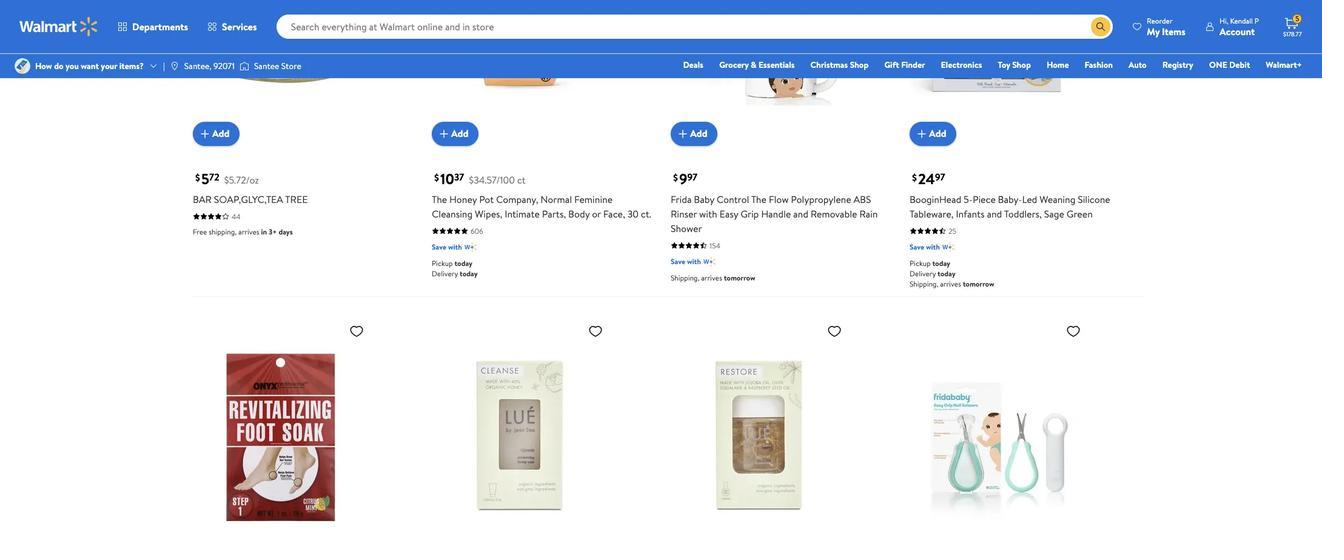 Task type: describe. For each thing, give the bounding box(es) containing it.
bar
[[193, 193, 212, 206]]

baby
[[694, 193, 715, 206]]

$ for 24
[[913, 171, 918, 184]]

how
[[35, 60, 52, 72]]

save for $34.57/100 ct
[[432, 242, 447, 252]]

30
[[628, 207, 639, 221]]

home link
[[1042, 58, 1075, 72]]

add to favorites list, lue by jean seo cleanse moisturizing honey wash to go, organic & non-gmo ingredients, all skin types image
[[589, 324, 603, 339]]

p
[[1255, 15, 1260, 26]]

how do you want your items?
[[35, 60, 144, 72]]

the inside frida baby control the flow polypropylene abs rinser with easy grip handle and removable rain shower
[[752, 193, 767, 206]]

removable
[[811, 207, 858, 221]]

save for 24
[[910, 242, 925, 252]]

Search search field
[[277, 15, 1114, 39]]

0 horizontal spatial tomorrow
[[724, 273, 756, 283]]

easy
[[720, 207, 739, 221]]

37
[[454, 171, 464, 184]]

606
[[471, 226, 483, 236]]

parts,
[[542, 207, 566, 221]]

honey
[[450, 193, 477, 206]]

fashion
[[1085, 59, 1114, 71]]

with for 9
[[687, 256, 701, 267]]

auto
[[1129, 59, 1147, 71]]

add to favorites list, onyx professional 4 pack foot spa with foot soak, scrub, mask and lotion image
[[350, 324, 364, 339]]

easy grip nail scissors by fridababy image
[[910, 319, 1086, 536]]

save with for 9
[[671, 256, 701, 267]]

bar soap,glyc,tea tree image
[[193, 0, 369, 136]]

tree
[[285, 193, 308, 206]]

body
[[569, 207, 590, 221]]

$178.77
[[1284, 30, 1303, 38]]

registry link
[[1158, 58, 1200, 72]]

add for 9
[[691, 127, 708, 140]]

santee
[[254, 60, 279, 72]]

add to cart image for $5.72/oz
[[198, 127, 212, 141]]

lue by jean seo restore protective moisturizer to go, 30 capsules, organic & non-gmo, all skin types, repair & protect image
[[671, 319, 847, 536]]

rinser
[[671, 207, 697, 221]]

pickup for pickup today delivery today shipping, arrives tomorrow
[[910, 258, 931, 269]]

5 $178.77
[[1284, 13, 1303, 38]]

cleansing
[[432, 207, 473, 221]]

booginhead 5-piece baby-led weaning silicone tableware, infants and toddlers, sage green
[[910, 193, 1111, 221]]

|
[[163, 60, 165, 72]]

add to favorites list, lue by jean seo restore protective moisturizer to go, 30 capsules, organic & non-gmo, all skin types, repair & protect image
[[828, 324, 842, 339]]

santee,
[[184, 60, 212, 72]]

one debit
[[1210, 59, 1251, 71]]

44
[[232, 211, 241, 222]]

services
[[222, 20, 257, 33]]

normal
[[541, 193, 572, 206]]

toy
[[999, 59, 1011, 71]]

$ 5 72 $5.72/oz bar soap,glyc,tea tree
[[193, 168, 308, 206]]

add button for 9
[[671, 122, 718, 146]]

feminine
[[575, 193, 613, 206]]

electronics link
[[936, 58, 988, 72]]

3+
[[269, 227, 277, 237]]

and inside booginhead 5-piece baby-led weaning silicone tableware, infants and toddlers, sage green
[[988, 207, 1003, 221]]

toy shop link
[[993, 58, 1037, 72]]

frida baby control the flow polypropylene abs rinser with easy grip handle and removable rain shower
[[671, 193, 878, 235]]

company,
[[496, 193, 539, 206]]

walmart plus image for $34.57/100 ct
[[465, 241, 477, 253]]

booginhead 5-piece baby-led weaning silicone tableware, infants and toddlers, sage green image
[[910, 0, 1086, 136]]

home
[[1047, 59, 1070, 71]]

97 for 24
[[936, 171, 946, 184]]

weaning
[[1040, 193, 1076, 206]]

or
[[592, 207, 601, 221]]

shipping, inside pickup today delivery today shipping, arrives tomorrow
[[910, 279, 939, 289]]

toddlers,
[[1005, 207, 1043, 221]]

tableware,
[[910, 207, 954, 221]]

essentials
[[759, 59, 795, 71]]

gift
[[885, 59, 900, 71]]

5 inside $ 5 72 $5.72/oz bar soap,glyc,tea tree
[[201, 168, 209, 189]]

reorder
[[1148, 15, 1173, 26]]

$ 10 37 $34.57/100 ct the honey pot company, normal feminine cleansing wipes, intimate parts, body or face, 30 ct.
[[432, 168, 652, 221]]

handle
[[762, 207, 791, 221]]

christmas shop link
[[805, 58, 875, 72]]

christmas shop
[[811, 59, 869, 71]]

add to cart image
[[915, 127, 930, 141]]

walmart image
[[19, 17, 98, 36]]

ct
[[518, 173, 526, 187]]

154
[[710, 241, 721, 251]]

green
[[1067, 207, 1093, 221]]

5-
[[964, 193, 973, 206]]

registry
[[1163, 59, 1194, 71]]

add to cart image for 9
[[676, 127, 691, 141]]

my
[[1148, 25, 1160, 38]]

0 horizontal spatial arrives
[[238, 227, 259, 237]]

9
[[680, 168, 688, 189]]

reorder my items
[[1148, 15, 1186, 38]]

walmart plus image
[[943, 241, 955, 253]]

debit
[[1230, 59, 1251, 71]]

with for $34.57/100 ct
[[448, 242, 462, 252]]

polypropylene
[[791, 193, 852, 206]]

walmart+ link
[[1261, 58, 1308, 72]]

abs
[[854, 193, 872, 206]]

store
[[281, 60, 301, 72]]

save with for 24
[[910, 242, 940, 252]]

departments
[[132, 20, 188, 33]]



Task type: locate. For each thing, give the bounding box(es) containing it.
$ 9 97
[[674, 168, 698, 189]]

0 horizontal spatial pickup
[[432, 258, 453, 269]]

save up pickup today delivery today
[[432, 242, 447, 252]]

1 add button from the left
[[193, 122, 239, 146]]

add button
[[193, 122, 239, 146], [432, 122, 479, 146], [671, 122, 718, 146], [910, 122, 957, 146]]

1 horizontal spatial  image
[[170, 61, 180, 71]]

tomorrow inside pickup today delivery today shipping, arrives tomorrow
[[963, 279, 995, 289]]

lue by jean seo cleanse moisturizing honey wash to go, organic & non-gmo ingredients, all skin types image
[[432, 319, 608, 536]]

delivery for pickup today delivery today
[[432, 269, 458, 279]]

and right handle
[[794, 207, 809, 221]]

walmart+
[[1267, 59, 1303, 71]]

walmart plus image for 9
[[704, 256, 716, 268]]

auto link
[[1124, 58, 1153, 72]]

shipping,
[[209, 227, 237, 237]]

$ left 9
[[674, 171, 678, 184]]

add button for 24
[[910, 122, 957, 146]]

add up $ 24 97
[[930, 127, 947, 140]]

$34.57/100
[[469, 173, 515, 187]]

with up pickup today delivery today
[[448, 242, 462, 252]]

 image for santee, 92071
[[170, 61, 180, 71]]

2 horizontal spatial save
[[910, 242, 925, 252]]

save down shower
[[671, 256, 686, 267]]

with left walmart plus icon
[[927, 242, 940, 252]]

services button
[[198, 12, 267, 41]]

 image left 'how'
[[15, 58, 30, 74]]

shop for christmas shop
[[850, 59, 869, 71]]

delivery down cleansing
[[432, 269, 458, 279]]

1 horizontal spatial 97
[[936, 171, 946, 184]]

2 and from the left
[[988, 207, 1003, 221]]

$5.72/oz
[[224, 173, 259, 187]]

walmart plus image
[[465, 241, 477, 253], [704, 256, 716, 268]]

0 horizontal spatial 97
[[688, 171, 698, 184]]

0 horizontal spatial delivery
[[432, 269, 458, 279]]

shop right toy
[[1013, 59, 1032, 71]]

and inside frida baby control the flow polypropylene abs rinser with easy grip handle and removable rain shower
[[794, 207, 809, 221]]

you
[[66, 60, 79, 72]]

92071
[[214, 60, 235, 72]]

 image right |
[[170, 61, 180, 71]]

arrives inside pickup today delivery today shipping, arrives tomorrow
[[941, 279, 962, 289]]

one
[[1210, 59, 1228, 71]]

rain
[[860, 207, 878, 221]]

2 add to cart image from the left
[[437, 127, 451, 141]]

with down baby
[[700, 207, 718, 221]]

deals link
[[678, 58, 709, 72]]

97 up the booginhead
[[936, 171, 946, 184]]

0 horizontal spatial add to cart image
[[198, 127, 212, 141]]

the up grip
[[752, 193, 767, 206]]

25
[[949, 226, 957, 236]]

and down piece
[[988, 207, 1003, 221]]

72
[[209, 171, 220, 184]]

2 horizontal spatial add to cart image
[[676, 127, 691, 141]]

walmart plus image up shipping, arrives tomorrow
[[704, 256, 716, 268]]

baby-
[[999, 193, 1023, 206]]

onyx professional 4 pack foot spa with foot soak, scrub, mask and lotion image
[[193, 319, 369, 536]]

0 horizontal spatial shop
[[850, 59, 869, 71]]

0 horizontal spatial walmart plus image
[[465, 241, 477, 253]]

1 pickup from the left
[[432, 258, 453, 269]]

with up shipping, arrives tomorrow
[[687, 256, 701, 267]]

the
[[432, 193, 447, 206], [752, 193, 767, 206]]

1 vertical spatial 5
[[201, 168, 209, 189]]

3 add button from the left
[[671, 122, 718, 146]]

24
[[919, 168, 936, 189]]

0 vertical spatial walmart plus image
[[465, 241, 477, 253]]

0 horizontal spatial and
[[794, 207, 809, 221]]

1 horizontal spatial save
[[671, 256, 686, 267]]

santee, 92071
[[184, 60, 235, 72]]

$ for 5
[[195, 171, 200, 184]]

pickup down tableware,
[[910, 258, 931, 269]]

1 horizontal spatial shipping,
[[910, 279, 939, 289]]

1 97 from the left
[[688, 171, 698, 184]]

booginhead
[[910, 193, 962, 206]]

1 vertical spatial walmart plus image
[[704, 256, 716, 268]]

grocery & essentials link
[[714, 58, 801, 72]]

arrives left in
[[238, 227, 259, 237]]

pickup inside pickup today delivery today shipping, arrives tomorrow
[[910, 258, 931, 269]]

2 97 from the left
[[936, 171, 946, 184]]

Walmart Site-Wide search field
[[277, 15, 1114, 39]]

4 add from the left
[[930, 127, 947, 140]]

in
[[261, 227, 267, 237]]

and
[[794, 207, 809, 221], [988, 207, 1003, 221]]

2 shop from the left
[[1013, 59, 1032, 71]]

shipping, arrives tomorrow
[[671, 273, 756, 283]]

delivery inside pickup today delivery today
[[432, 269, 458, 279]]

1 horizontal spatial arrives
[[702, 273, 723, 283]]

toy shop
[[999, 59, 1032, 71]]

piece
[[973, 193, 996, 206]]

1 horizontal spatial walmart plus image
[[704, 256, 716, 268]]

santee store
[[254, 60, 301, 72]]

1 add to cart image from the left
[[198, 127, 212, 141]]

$ inside '$ 9 97'
[[674, 171, 678, 184]]

1 the from the left
[[432, 193, 447, 206]]

arrives down 154
[[702, 273, 723, 283]]

1 horizontal spatial add to cart image
[[437, 127, 451, 141]]

save for 9
[[671, 256, 686, 267]]

0 horizontal spatial save with
[[432, 242, 462, 252]]

2 pickup from the left
[[910, 258, 931, 269]]

add button for $5.72/oz
[[193, 122, 239, 146]]

&
[[751, 59, 757, 71]]

add to cart image up 10
[[437, 127, 451, 141]]

save with for $34.57/100 ct
[[432, 242, 462, 252]]

 image
[[15, 58, 30, 74], [170, 61, 180, 71]]

2 add button from the left
[[432, 122, 479, 146]]

led
[[1023, 193, 1038, 206]]

4 add button from the left
[[910, 122, 957, 146]]

1 $ from the left
[[195, 171, 200, 184]]

add button up the 37
[[432, 122, 479, 146]]

add up '$ 9 97'
[[691, 127, 708, 140]]

christmas
[[811, 59, 848, 71]]

deals
[[684, 59, 704, 71]]

2 horizontal spatial save with
[[910, 242, 940, 252]]

1 add from the left
[[212, 127, 230, 140]]

$ inside $ 5 72 $5.72/oz bar soap,glyc,tea tree
[[195, 171, 200, 184]]

2 horizontal spatial arrives
[[941, 279, 962, 289]]

free shipping, arrives in 3+ days
[[193, 227, 293, 237]]

save
[[432, 242, 447, 252], [910, 242, 925, 252], [671, 256, 686, 267]]

5 up '$178.77'
[[1296, 13, 1300, 24]]

add to favorites list, easy grip nail scissors by fridababy image
[[1067, 324, 1081, 339]]

97 inside '$ 9 97'
[[688, 171, 698, 184]]

gift finder
[[885, 59, 926, 71]]

1 horizontal spatial and
[[988, 207, 1003, 221]]

account
[[1220, 25, 1256, 38]]

 image for how do you want your items?
[[15, 58, 30, 74]]

0 horizontal spatial shipping,
[[671, 273, 700, 283]]

delivery inside pickup today delivery today shipping, arrives tomorrow
[[910, 269, 936, 279]]

1 shop from the left
[[850, 59, 869, 71]]

2 delivery from the left
[[910, 269, 936, 279]]

walmart plus image down 606
[[465, 241, 477, 253]]

add for $5.72/oz
[[212, 127, 230, 140]]

5 inside 5 $178.77
[[1296, 13, 1300, 24]]

the honey pot company, normal feminine cleansing wipes, intimate parts, body or face, 30 ct. image
[[432, 0, 608, 136]]

add button up the 72 at the left top of page
[[193, 122, 239, 146]]

3 add from the left
[[691, 127, 708, 140]]

pickup inside pickup today delivery today
[[432, 258, 453, 269]]

pickup today delivery today
[[432, 258, 478, 279]]

1 horizontal spatial the
[[752, 193, 767, 206]]

sage
[[1045, 207, 1065, 221]]

pickup today delivery today shipping, arrives tomorrow
[[910, 258, 995, 289]]

add
[[212, 127, 230, 140], [451, 127, 469, 140], [691, 127, 708, 140], [930, 127, 947, 140]]

$ for 9
[[674, 171, 678, 184]]

3 $ from the left
[[674, 171, 678, 184]]

today
[[455, 258, 473, 269], [933, 258, 951, 269], [460, 269, 478, 279], [938, 269, 956, 279]]

shop right christmas
[[850, 59, 869, 71]]

0 horizontal spatial save
[[432, 242, 447, 252]]

add for 24
[[930, 127, 947, 140]]

your
[[101, 60, 117, 72]]

1 horizontal spatial shop
[[1013, 59, 1032, 71]]

fashion link
[[1080, 58, 1119, 72]]

with inside frida baby control the flow polypropylene abs rinser with easy grip handle and removable rain shower
[[700, 207, 718, 221]]

$
[[195, 171, 200, 184], [435, 171, 439, 184], [674, 171, 678, 184], [913, 171, 918, 184]]

save with up pickup today delivery today
[[432, 242, 462, 252]]

1 horizontal spatial pickup
[[910, 258, 931, 269]]

97 inside $ 24 97
[[936, 171, 946, 184]]

1 delivery from the left
[[432, 269, 458, 279]]

free
[[193, 227, 207, 237]]

1 and from the left
[[794, 207, 809, 221]]

$ left 10
[[435, 171, 439, 184]]

search icon image
[[1097, 22, 1106, 32]]

want
[[81, 60, 99, 72]]

4 $ from the left
[[913, 171, 918, 184]]

shower
[[671, 222, 702, 235]]

clear search field text image
[[1077, 22, 1087, 31]]

pickup down cleansing
[[432, 258, 453, 269]]

1 horizontal spatial 5
[[1296, 13, 1300, 24]]

add to cart image up 9
[[676, 127, 691, 141]]

kendall
[[1231, 15, 1254, 26]]

silicone
[[1078, 193, 1111, 206]]

finder
[[902, 59, 926, 71]]

add up the 72 at the left top of page
[[212, 127, 230, 140]]

hi, kendall p account
[[1220, 15, 1260, 38]]

10
[[441, 168, 454, 189]]

0 horizontal spatial the
[[432, 193, 447, 206]]

pickup for pickup today delivery today
[[432, 258, 453, 269]]

add button up $ 24 97
[[910, 122, 957, 146]]

frida baby control the flow polypropylene abs rinser with easy grip handle and removable rain shower image
[[671, 0, 847, 136]]

do
[[54, 60, 64, 72]]

the inside $ 10 37 $34.57/100 ct the honey pot company, normal feminine cleansing wipes, intimate parts, body or face, 30 ct.
[[432, 193, 447, 206]]

electronics
[[942, 59, 983, 71]]

frida
[[671, 193, 692, 206]]

with for 24
[[927, 242, 940, 252]]

0 horizontal spatial 5
[[201, 168, 209, 189]]

soap,glyc,tea
[[214, 193, 283, 206]]

gift finder link
[[879, 58, 931, 72]]

 image
[[240, 60, 249, 72]]

add to cart image
[[198, 127, 212, 141], [437, 127, 451, 141], [676, 127, 691, 141]]

$ for 10
[[435, 171, 439, 184]]

face,
[[604, 207, 626, 221]]

flow
[[769, 193, 789, 206]]

grocery & essentials
[[720, 59, 795, 71]]

2 $ from the left
[[435, 171, 439, 184]]

add button up '$ 9 97'
[[671, 122, 718, 146]]

add up the 37
[[451, 127, 469, 140]]

3 add to cart image from the left
[[676, 127, 691, 141]]

pot
[[479, 193, 494, 206]]

the up cleansing
[[432, 193, 447, 206]]

days
[[279, 227, 293, 237]]

2 the from the left
[[752, 193, 767, 206]]

1 horizontal spatial tomorrow
[[963, 279, 995, 289]]

0 horizontal spatial  image
[[15, 58, 30, 74]]

infants
[[957, 207, 985, 221]]

shop for toy shop
[[1013, 59, 1032, 71]]

97 up frida
[[688, 171, 698, 184]]

1 horizontal spatial save with
[[671, 256, 701, 267]]

0 vertical spatial 5
[[1296, 13, 1300, 24]]

departments button
[[108, 12, 198, 41]]

$ inside $ 24 97
[[913, 171, 918, 184]]

add to cart image up the 72 at the left top of page
[[198, 127, 212, 141]]

1 horizontal spatial delivery
[[910, 269, 936, 279]]

ct.
[[641, 207, 652, 221]]

97
[[688, 171, 698, 184], [936, 171, 946, 184]]

$ left the 72 at the left top of page
[[195, 171, 200, 184]]

97 for 9
[[688, 171, 698, 184]]

arrives down walmart plus icon
[[941, 279, 962, 289]]

5 up bar
[[201, 168, 209, 189]]

delivery for pickup today delivery today shipping, arrives tomorrow
[[910, 269, 936, 279]]

save left walmart plus icon
[[910, 242, 925, 252]]

items?
[[119, 60, 144, 72]]

2 add from the left
[[451, 127, 469, 140]]

$ inside $ 10 37 $34.57/100 ct the honey pot company, normal feminine cleansing wipes, intimate parts, body or face, 30 ct.
[[435, 171, 439, 184]]

delivery down tableware,
[[910, 269, 936, 279]]

save with left walmart plus icon
[[910, 242, 940, 252]]

$ left 24
[[913, 171, 918, 184]]

save with up shipping, arrives tomorrow
[[671, 256, 701, 267]]



Task type: vqa. For each thing, say whether or not it's contained in the screenshot.
bottom to
no



